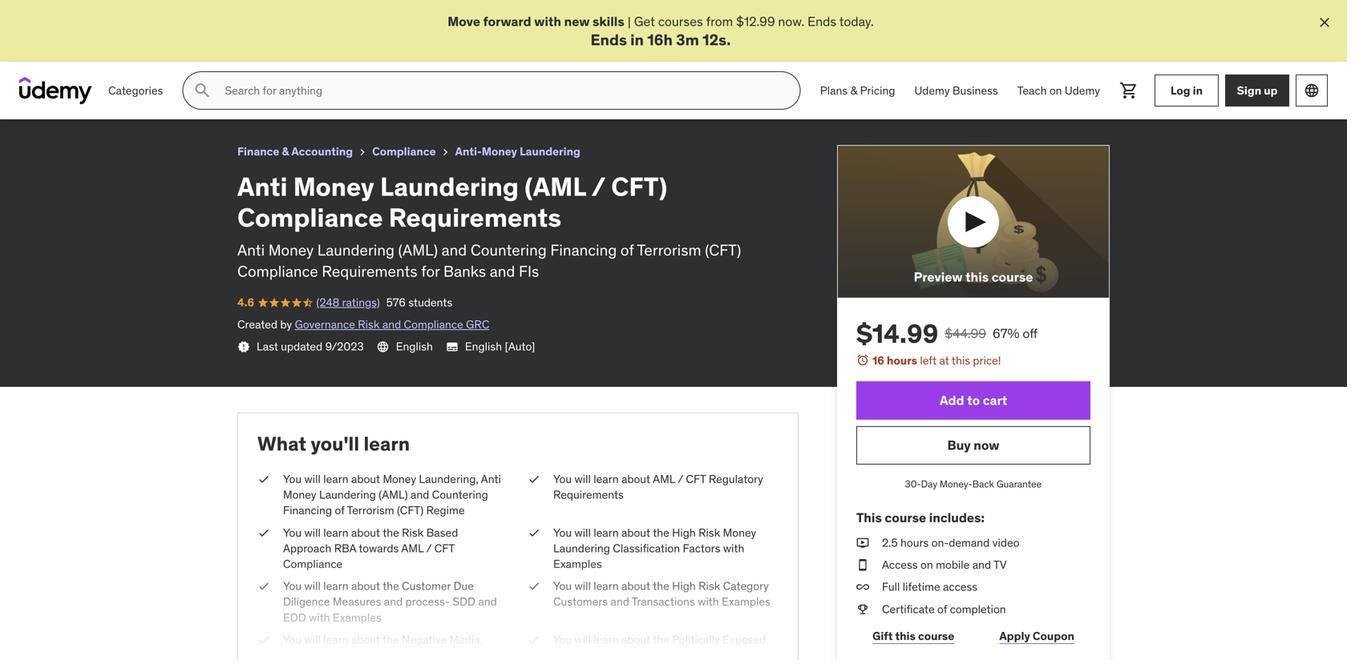 Task type: describe. For each thing, give the bounding box(es) containing it.
the for measures
[[383, 579, 399, 594]]

16 hours left at this price!
[[872, 354, 1001, 368]]

add to cart button
[[856, 382, 1091, 420]]

/ inside you will learn about aml / cft regulatory requirements
[[678, 472, 683, 487]]

1 vertical spatial anti
[[237, 240, 265, 260]]

with inside the you will learn about the high risk category customers and transactions with examples
[[698, 595, 719, 610]]

teach
[[1017, 83, 1047, 98]]

accounting
[[291, 145, 353, 159]]

& for pricing
[[850, 83, 857, 98]]

and right sdd on the left bottom of the page
[[478, 595, 497, 610]]

english [auto]
[[465, 340, 535, 354]]

and inside you will learn about money laundering, anti money laundering (aml) and countering financing of terrorism (cft) regime
[[411, 488, 429, 503]]

negative
[[402, 633, 447, 647]]

you for you will learn about the high risk category customers and transactions with examples
[[553, 579, 572, 594]]

sign up link
[[1225, 75, 1289, 107]]

preview this course button
[[837, 145, 1110, 299]]

you for you will learn about the customer due diligence measures  and process- sdd and edd with examples
[[283, 579, 302, 594]]

xsmall image for full lifetime access
[[856, 580, 869, 596]]

anti inside you will learn about money laundering, anti money laundering (aml) and countering financing of terrorism (cft) regime
[[481, 472, 501, 487]]

cart
[[983, 392, 1007, 409]]

xsmall image for laundering
[[528, 526, 540, 541]]

the for laundering
[[653, 526, 669, 540]]

(aml) inside anti money laundering (aml / cft) compliance requirements anti money laundering (aml) and countering financing of terrorism (cft) compliance requirements for banks and fis
[[398, 240, 438, 260]]

laundering inside you will learn about the high risk money laundering classification factors with examples
[[553, 542, 610, 556]]

updated
[[281, 340, 323, 354]]

alarm image
[[856, 354, 869, 367]]

financing inside anti money laundering (aml / cft) compliance requirements anti money laundering (aml) and countering financing of terrorism (cft) compliance requirements for banks and fis
[[550, 240, 617, 260]]

Search for anything text field
[[222, 77, 781, 104]]

about for you will learn about aml / cft regulatory requirements
[[621, 472, 650, 487]]

finance & accounting
[[237, 145, 353, 159]]

tv
[[994, 558, 1007, 573]]

you will learn about money laundering, anti money laundering (aml) and countering financing of terrorism (cft) regime
[[283, 472, 501, 518]]

grc
[[466, 318, 489, 332]]

requirements up the banks
[[389, 202, 561, 234]]

576 students
[[386, 295, 453, 310]]

customer
[[402, 579, 451, 594]]

cft)
[[611, 171, 667, 203]]

on for access
[[921, 558, 933, 573]]

log in link
[[1155, 75, 1219, 107]]

1 horizontal spatial ends
[[808, 13, 837, 30]]

english for english
[[396, 340, 433, 354]]

countering inside you will learn about money laundering, anti money laundering (aml) and countering financing of terrorism (cft) regime
[[432, 488, 488, 503]]

the for media
[[383, 633, 399, 647]]

of inside anti money laundering (aml / cft) compliance requirements anti money laundering (aml) and countering financing of terrorism (cft) compliance requirements for banks and fis
[[621, 240, 634, 260]]

learn for you will learn about money laundering, anti money laundering (aml) and countering financing of terrorism (cft) regime
[[323, 472, 348, 487]]

and left fis
[[490, 262, 515, 281]]

english for english [auto]
[[465, 340, 502, 354]]

governance
[[295, 318, 355, 332]]

anti money laundering (aml / cft) compliance requirements anti money laundering (aml) and countering financing of terrorism (cft) compliance requirements for banks and fis
[[237, 171, 741, 281]]

regime
[[426, 504, 465, 518]]

this for gift this course
[[895, 630, 916, 644]]

learn for you will learn about the negative media, adverse media searches, its sources an
[[323, 633, 348, 647]]

and left the tv
[[973, 558, 991, 573]]

what
[[257, 432, 306, 456]]

will for you will learn about money laundering, anti money laundering (aml) and countering financing of terrorism (cft) regime
[[304, 472, 321, 487]]

(248 ratings)
[[316, 295, 380, 310]]

and left process-
[[384, 595, 403, 610]]

last updated 9/2023
[[257, 340, 364, 354]]

guarantee
[[997, 478, 1042, 491]]

banks
[[443, 262, 486, 281]]

you will learn about the high risk category customers and transactions with examples
[[553, 579, 771, 610]]

completion
[[950, 602, 1006, 617]]

media
[[327, 649, 357, 661]]

forward
[[483, 13, 531, 30]]

now
[[974, 437, 1000, 454]]

on for teach
[[1050, 83, 1062, 98]]

the for rba
[[383, 526, 399, 540]]

diligence
[[283, 595, 330, 610]]

xsmall image for 2.5 hours on-demand video
[[856, 536, 869, 551]]

new
[[564, 13, 590, 30]]

the for (peps)
[[653, 633, 669, 647]]

buy now button
[[856, 427, 1091, 465]]

of inside you will learn about money laundering, anti money laundering (aml) and countering financing of terrorism (cft) regime
[[335, 504, 345, 518]]

udemy image
[[19, 77, 92, 104]]

preview
[[914, 269, 963, 285]]

16
[[872, 354, 884, 368]]

1 udemy from the left
[[915, 83, 950, 98]]

compliance inside you will learn about the risk based approach rba towards aml / cft compliance
[[283, 557, 343, 572]]

will for you will learn about aml / cft regulatory requirements
[[575, 472, 591, 487]]

day
[[921, 478, 938, 491]]

you for you will learn about aml / cft regulatory requirements
[[553, 472, 572, 487]]

access
[[943, 580, 978, 595]]

money-
[[940, 478, 973, 491]]

learn for you will learn about the politically exposed persons (peps) and aml requirements fo
[[594, 633, 619, 647]]

xsmall image for customers
[[528, 579, 540, 595]]

risk inside the you will learn about the high risk category customers and transactions with examples
[[699, 579, 720, 594]]

learn for you will learn about the customer due diligence measures  and process- sdd and edd with examples
[[323, 579, 348, 594]]

sign up
[[1237, 83, 1278, 98]]

(peps)
[[597, 649, 630, 661]]

laundering down the anti-
[[380, 171, 519, 203]]

at
[[939, 354, 949, 368]]

coupon
[[1033, 630, 1074, 644]]

up
[[1264, 83, 1278, 98]]

buy
[[947, 437, 971, 454]]

[auto]
[[505, 340, 535, 354]]

$14.99 $44.99 67% off
[[856, 318, 1038, 350]]

learn for you will learn about the high risk money laundering classification factors with examples
[[594, 526, 619, 540]]

course for preview this course
[[992, 269, 1033, 285]]

edd
[[283, 611, 306, 625]]

includes:
[[929, 510, 985, 526]]

terrorism inside anti money laundering (aml / cft) compliance requirements anti money laundering (aml) and countering financing of terrorism (cft) compliance requirements for banks and fis
[[637, 240, 701, 260]]

you for you will learn about the high risk money laundering classification factors with examples
[[553, 526, 572, 540]]

& for accounting
[[282, 145, 289, 159]]

compliance down 'students'
[[404, 318, 463, 332]]

category
[[723, 579, 769, 594]]

anti-
[[455, 145, 482, 159]]

sign
[[1237, 83, 1262, 98]]

hours for 2.5
[[901, 536, 929, 551]]

finance
[[237, 145, 279, 159]]

will for you will learn about the negative media, adverse media searches, its sources an
[[304, 633, 321, 647]]

learn for what you'll learn
[[364, 432, 410, 456]]

to
[[967, 392, 980, 409]]

will for you will learn about the high risk category customers and transactions with examples
[[575, 579, 591, 594]]

lifetime
[[903, 580, 940, 595]]

its
[[412, 649, 425, 661]]

about for you will learn about the high risk money laundering classification factors with examples
[[621, 526, 650, 540]]

terrorism inside you will learn about money laundering, anti money laundering (aml) and countering financing of terrorism (cft) regime
[[347, 504, 394, 518]]

mobile
[[936, 558, 970, 573]]

media,
[[450, 633, 483, 647]]

created
[[237, 318, 278, 332]]

finance & accounting link
[[237, 142, 353, 162]]

add
[[940, 392, 964, 409]]

xsmall image for rba
[[257, 526, 270, 541]]

high for factors
[[672, 526, 696, 540]]

576
[[386, 295, 406, 310]]

categories button
[[99, 72, 173, 110]]

you for you will learn about the risk based approach rba towards aml / cft compliance
[[283, 526, 302, 540]]

students
[[408, 295, 453, 310]]

about for you will learn about the high risk category customers and transactions with examples
[[621, 579, 650, 594]]

log
[[1171, 83, 1191, 98]]

countering inside anti money laundering (aml / cft) compliance requirements anti money laundering (aml) and countering financing of terrorism (cft) compliance requirements for banks and fis
[[471, 240, 547, 260]]

on-
[[932, 536, 949, 551]]

regulatory
[[709, 472, 763, 487]]

fis
[[519, 262, 539, 281]]

course for gift this course
[[918, 630, 954, 644]]

2.5
[[882, 536, 898, 551]]

approach
[[283, 542, 331, 556]]

now.
[[778, 13, 805, 30]]

video
[[993, 536, 1020, 551]]

compliance link
[[372, 142, 436, 162]]

xsmall image for you will learn about the customer due diligence measures  and process- sdd and edd with examples
[[257, 579, 270, 595]]

cft inside you will learn about the risk based approach rba towards aml / cft compliance
[[434, 542, 455, 556]]

(cft) inside you will learn about money laundering, anti money laundering (aml) and countering financing of terrorism (cft) regime
[[397, 504, 424, 518]]

you for you will learn about money laundering, anti money laundering (aml) and countering financing of terrorism (cft) regime
[[283, 472, 302, 487]]

process-
[[405, 595, 450, 610]]

money down search for anything text field at the top of page
[[482, 145, 517, 159]]

about for you will learn about the politically exposed persons (peps) and aml requirements fo
[[621, 633, 650, 647]]

2 udemy from the left
[[1065, 83, 1100, 98]]



Task type: vqa. For each thing, say whether or not it's contained in the screenshot.
"SETTINGS" Icon
no



Task type: locate. For each thing, give the bounding box(es) containing it.
hours right 2.5
[[901, 536, 929, 551]]

compliance down approach
[[283, 557, 343, 572]]

submit search image
[[193, 81, 212, 100]]

on
[[1050, 83, 1062, 98], [921, 558, 933, 573]]

/
[[591, 171, 606, 203], [678, 472, 683, 487], [426, 542, 432, 556]]

add to cart
[[940, 392, 1007, 409]]

anti down finance on the left top
[[237, 171, 288, 203]]

learn
[[364, 432, 410, 456], [323, 472, 348, 487], [594, 472, 619, 487], [323, 526, 348, 540], [594, 526, 619, 540], [323, 579, 348, 594], [594, 579, 619, 594], [323, 633, 348, 647], [594, 633, 619, 647]]

/ inside anti money laundering (aml / cft) compliance requirements anti money laundering (aml) and countering financing of terrorism (cft) compliance requirements for banks and fis
[[591, 171, 606, 203]]

risk inside you will learn about the high risk money laundering classification factors with examples
[[699, 526, 720, 540]]

high up transactions
[[672, 579, 696, 594]]

(aml) up the towards
[[379, 488, 408, 503]]

0 vertical spatial financing
[[550, 240, 617, 260]]

learn inside the you will learn about the high risk category customers and transactions with examples
[[594, 579, 619, 594]]

with up politically
[[698, 595, 719, 610]]

0 vertical spatial countering
[[471, 240, 547, 260]]

1 vertical spatial aml
[[401, 542, 424, 556]]

on right teach
[[1050, 83, 1062, 98]]

governance risk and compliance grc link
[[295, 318, 489, 332]]

0 horizontal spatial terrorism
[[347, 504, 394, 518]]

requirements up ratings) on the left top
[[322, 262, 417, 281]]

about for you will learn about the risk based approach rba towards aml / cft compliance
[[351, 526, 380, 540]]

you inside you will learn about the negative media, adverse media searches, its sources an
[[283, 633, 302, 647]]

(aml) inside you will learn about money laundering, anti money laundering (aml) and countering financing of terrorism (cft) regime
[[379, 488, 408, 503]]

anti up 4.6
[[237, 240, 265, 260]]

this
[[966, 269, 989, 285], [952, 354, 970, 368], [895, 630, 916, 644]]

2 horizontal spatial of
[[937, 602, 947, 617]]

0 vertical spatial (cft)
[[705, 240, 741, 260]]

english right the course language image
[[396, 340, 433, 354]]

0 vertical spatial (aml)
[[398, 240, 438, 260]]

1 horizontal spatial examples
[[553, 557, 602, 572]]

about for you will learn about the negative media, adverse media searches, its sources an
[[351, 633, 380, 647]]

0 horizontal spatial in
[[630, 30, 644, 49]]

& right finance on the left top
[[282, 145, 289, 159]]

move
[[448, 13, 480, 30]]

sdd
[[453, 595, 476, 610]]

the inside "you will learn about the politically exposed persons (peps) and aml requirements fo"
[[653, 633, 669, 647]]

will inside you will learn about the risk based approach rba towards aml / cft compliance
[[304, 526, 321, 540]]

/ inside you will learn about the risk based approach rba towards aml / cft compliance
[[426, 542, 432, 556]]

about inside you will learn about money laundering, anti money laundering (aml) and countering financing of terrorism (cft) regime
[[351, 472, 380, 487]]

with down diligence
[[309, 611, 330, 625]]

1 vertical spatial /
[[678, 472, 683, 487]]

requirements up classification
[[553, 488, 624, 503]]

about inside you will learn about the customer due diligence measures  and process- sdd and edd with examples
[[351, 579, 380, 594]]

with right factors
[[723, 542, 744, 556]]

about inside you will learn about the high risk money laundering classification factors with examples
[[621, 526, 650, 540]]

you inside you will learn about the customer due diligence measures  and process- sdd and edd with examples
[[283, 579, 302, 594]]

learn inside you will learn about the risk based approach rba towards aml / cft compliance
[[323, 526, 348, 540]]

factors
[[683, 542, 720, 556]]

course up 2.5
[[885, 510, 926, 526]]

learn inside you will learn about the high risk money laundering classification factors with examples
[[594, 526, 619, 540]]

examples down category
[[722, 595, 771, 610]]

0 vertical spatial high
[[672, 526, 696, 540]]

learn inside "you will learn about the politically exposed persons (peps) and aml requirements fo"
[[594, 633, 619, 647]]

sources
[[427, 649, 468, 661]]

certificate of completion
[[882, 602, 1006, 617]]

/ left regulatory
[[678, 472, 683, 487]]

0 vertical spatial on
[[1050, 83, 1062, 98]]

the
[[383, 526, 399, 540], [653, 526, 669, 540], [383, 579, 399, 594], [653, 579, 669, 594], [383, 633, 399, 647], [653, 633, 669, 647]]

xsmall image for certificate of completion
[[856, 602, 869, 618]]

1 horizontal spatial /
[[591, 171, 606, 203]]

learn inside you will learn about the customer due diligence measures  and process- sdd and edd with examples
[[323, 579, 348, 594]]

cft down based
[[434, 542, 455, 556]]

laundering up ratings) on the left top
[[317, 240, 395, 260]]

1 horizontal spatial english
[[465, 340, 502, 354]]

you
[[283, 472, 302, 487], [553, 472, 572, 487], [283, 526, 302, 540], [553, 526, 572, 540], [283, 579, 302, 594], [553, 579, 572, 594], [283, 633, 302, 647], [553, 633, 572, 647]]

2 vertical spatial this
[[895, 630, 916, 644]]

choose a language image
[[1304, 83, 1320, 99]]

in down 'get'
[[630, 30, 644, 49]]

will for you will learn about the customer due diligence measures  and process- sdd and edd with examples
[[304, 579, 321, 594]]

from
[[706, 13, 733, 30]]

left
[[920, 354, 937, 368]]

0 horizontal spatial english
[[396, 340, 433, 354]]

0 horizontal spatial &
[[282, 145, 289, 159]]

will inside you will learn about aml / cft regulatory requirements
[[575, 472, 591, 487]]

compliance down the accounting
[[237, 202, 383, 234]]

examples for you will learn about the high risk category customers and transactions with examples
[[722, 595, 771, 610]]

udemy left shopping cart with 0 items image
[[1065, 83, 1100, 98]]

plans & pricing link
[[811, 72, 905, 110]]

1 high from the top
[[672, 526, 696, 540]]

and up the banks
[[442, 240, 467, 260]]

the for customers
[[653, 579, 669, 594]]

laundering inside you will learn about money laundering, anti money laundering (aml) and countering financing of terrorism (cft) regime
[[319, 488, 376, 503]]

you for you will learn about the politically exposed persons (peps) and aml requirements fo
[[553, 633, 572, 647]]

money left 'laundering,'
[[383, 472, 416, 487]]

you will learn about the risk based approach rba towards aml / cft compliance
[[283, 526, 458, 572]]

0 vertical spatial aml
[[653, 472, 675, 487]]

of down full lifetime access
[[937, 602, 947, 617]]

this right "at"
[[952, 354, 970, 368]]

the inside you will learn about the risk based approach rba towards aml / cft compliance
[[383, 526, 399, 540]]

shopping cart with 0 items image
[[1119, 81, 1139, 100]]

0 vertical spatial terrorism
[[637, 240, 701, 260]]

2 english from the left
[[465, 340, 502, 354]]

will inside the you will learn about the high risk category customers and transactions with examples
[[575, 579, 591, 594]]

the left politically
[[653, 633, 669, 647]]

learn inside you will learn about aml / cft regulatory requirements
[[594, 472, 619, 487]]

examples inside the you will learn about the high risk category customers and transactions with examples
[[722, 595, 771, 610]]

(aml
[[525, 171, 586, 203]]

terrorism down cft) at the top left of page
[[637, 240, 701, 260]]

udemy business link
[[905, 72, 1008, 110]]

with inside you will learn about the customer due diligence measures  and process- sdd and edd with examples
[[309, 611, 330, 625]]

2 horizontal spatial examples
[[722, 595, 771, 610]]

course up 67%
[[992, 269, 1033, 285]]

learn inside you will learn about money laundering, anti money laundering (aml) and countering financing of terrorism (cft) regime
[[323, 472, 348, 487]]

off
[[1023, 326, 1038, 342]]

0 vertical spatial /
[[591, 171, 606, 203]]

the inside you will learn about the negative media, adverse media searches, its sources an
[[383, 633, 399, 647]]

1 vertical spatial financing
[[283, 504, 332, 518]]

2.5 hours on-demand video
[[882, 536, 1020, 551]]

business
[[953, 83, 998, 98]]

money up approach
[[283, 488, 316, 503]]

by
[[280, 318, 292, 332]]

learn for you will learn about aml / cft regulatory requirements
[[594, 472, 619, 487]]

course language image
[[377, 341, 389, 354]]

0 horizontal spatial examples
[[333, 611, 382, 625]]

you inside you will learn about the risk based approach rba towards aml / cft compliance
[[283, 526, 302, 540]]

course down certificate of completion
[[918, 630, 954, 644]]

laundering
[[520, 145, 580, 159], [380, 171, 519, 203], [317, 240, 395, 260], [319, 488, 376, 503], [553, 542, 610, 556]]

about inside the you will learn about the high risk category customers and transactions with examples
[[621, 579, 650, 594]]

politically
[[672, 633, 720, 647]]

will inside you will learn about the customer due diligence measures  and process- sdd and edd with examples
[[304, 579, 321, 594]]

risk
[[358, 318, 380, 332], [402, 526, 424, 540], [699, 526, 720, 540], [699, 579, 720, 594]]

the inside you will learn about the high risk money laundering classification factors with examples
[[653, 526, 669, 540]]

xsmall image for (peps)
[[528, 633, 540, 648]]

price!
[[973, 354, 1001, 368]]

compliance up 4.6
[[237, 262, 318, 281]]

english
[[396, 340, 433, 354], [465, 340, 502, 354]]

will inside you will learn about the high risk money laundering classification factors with examples
[[575, 526, 591, 540]]

this for preview this course
[[966, 269, 989, 285]]

requirements down politically
[[679, 649, 749, 661]]

1 vertical spatial course
[[885, 510, 926, 526]]

with
[[534, 13, 561, 30], [723, 542, 744, 556], [698, 595, 719, 610], [309, 611, 330, 625]]

aml for you will learn about the politically exposed persons (peps) and aml requirements fo
[[654, 649, 676, 661]]

learn for you will learn about the high risk category customers and transactions with examples
[[594, 579, 619, 594]]

the up searches,
[[383, 633, 399, 647]]

1 vertical spatial countering
[[432, 488, 488, 503]]

hours for 16
[[887, 354, 917, 368]]

aml down politically
[[654, 649, 676, 661]]

(cft)
[[705, 240, 741, 260], [397, 504, 424, 518]]

1 vertical spatial in
[[1193, 83, 1203, 98]]

1 horizontal spatial (cft)
[[705, 240, 741, 260]]

you inside the you will learn about the high risk category customers and transactions with examples
[[553, 579, 572, 594]]

hours right "16"
[[887, 354, 917, 368]]

0 vertical spatial anti
[[237, 171, 288, 203]]

skills
[[593, 13, 624, 30]]

4.6
[[237, 295, 254, 310]]

2 vertical spatial aml
[[654, 649, 676, 661]]

in inside "link"
[[1193, 83, 1203, 98]]

0 vertical spatial cft
[[686, 472, 706, 487]]

transactions
[[632, 595, 695, 610]]

you inside you will learn about money laundering, anti money laundering (aml) and countering financing of terrorism (cft) regime
[[283, 472, 302, 487]]

0 vertical spatial examples
[[553, 557, 602, 572]]

laundering up (aml
[[520, 145, 580, 159]]

examples inside you will learn about the high risk money laundering classification factors with examples
[[553, 557, 602, 572]]

the left customer
[[383, 579, 399, 594]]

pricing
[[860, 83, 895, 98]]

examples up customers
[[553, 557, 602, 572]]

2 vertical spatial of
[[937, 602, 947, 617]]

financing up approach
[[283, 504, 332, 518]]

money
[[482, 145, 517, 159], [293, 171, 374, 203], [268, 240, 314, 260], [383, 472, 416, 487], [283, 488, 316, 503], [723, 526, 756, 540]]

1 vertical spatial of
[[335, 504, 345, 518]]

laundering down you'll
[[319, 488, 376, 503]]

access
[[882, 558, 918, 573]]

of
[[621, 240, 634, 260], [335, 504, 345, 518], [937, 602, 947, 617]]

high inside the you will learn about the high risk category customers and transactions with examples
[[672, 579, 696, 594]]

0 horizontal spatial on
[[921, 558, 933, 573]]

terrorism up you will learn about the risk based approach rba towards aml / cft compliance
[[347, 504, 394, 518]]

risk left category
[[699, 579, 720, 594]]

and up the regime in the left bottom of the page
[[411, 488, 429, 503]]

this right gift
[[895, 630, 916, 644]]

the inside you will learn about the customer due diligence measures  and process- sdd and edd with examples
[[383, 579, 399, 594]]

examples for you will learn about the high risk money laundering classification factors with examples
[[553, 557, 602, 572]]

you for you will learn about the negative media, adverse media searches, its sources an
[[283, 633, 302, 647]]

ends right now.
[[808, 13, 837, 30]]

risk up factors
[[699, 526, 720, 540]]

2 vertical spatial examples
[[333, 611, 382, 625]]

about inside you will learn about the risk based approach rba towards aml / cft compliance
[[351, 526, 380, 540]]

apply coupon
[[1000, 630, 1074, 644]]

0 horizontal spatial ends
[[591, 30, 627, 49]]

examples inside you will learn about the customer due diligence measures  and process- sdd and edd with examples
[[333, 611, 382, 625]]

anti-money laundering
[[455, 145, 580, 159]]

aml right the towards
[[401, 542, 424, 556]]

course inside 'preview this course' button
[[992, 269, 1033, 285]]

1 horizontal spatial of
[[621, 240, 634, 260]]

high for transactions
[[672, 579, 696, 594]]

towards
[[359, 542, 399, 556]]

of up rba
[[335, 504, 345, 518]]

(aml) up "for"
[[398, 240, 438, 260]]

1 horizontal spatial in
[[1193, 83, 1203, 98]]

will for you will learn about the high risk money laundering classification factors with examples
[[575, 526, 591, 540]]

about inside you will learn about the negative media, adverse media searches, its sources an
[[351, 633, 380, 647]]

aml for you will learn about the risk based approach rba towards aml / cft compliance
[[401, 542, 424, 556]]

xsmall image for media
[[257, 633, 270, 648]]

you will learn about the politically exposed persons (peps) and aml requirements fo
[[553, 633, 766, 661]]

financing inside you will learn about money laundering, anti money laundering (aml) and countering financing of terrorism (cft) regime
[[283, 504, 332, 518]]

countering
[[471, 240, 547, 260], [432, 488, 488, 503]]

&
[[850, 83, 857, 98], [282, 145, 289, 159]]

with inside the move forward with new skills | get courses from $12.99 now. ends today. ends in 16h 3m 12s .
[[534, 13, 561, 30]]

will for you will learn about the risk based approach rba towards aml / cft compliance
[[304, 526, 321, 540]]

with left new
[[534, 13, 561, 30]]

(cft) inside anti money laundering (aml / cft) compliance requirements anti money laundering (aml) and countering financing of terrorism (cft) compliance requirements for banks and fis
[[705, 240, 741, 260]]

9/2023
[[325, 340, 364, 354]]

aml inside "you will learn about the politically exposed persons (peps) and aml requirements fo"
[[654, 649, 676, 661]]

0 horizontal spatial financing
[[283, 504, 332, 518]]

move forward with new skills | get courses from $12.99 now. ends today. ends in 16h 3m 12s .
[[448, 13, 874, 49]]

1 vertical spatial (cft)
[[397, 504, 424, 518]]

in right "log"
[[1193, 83, 1203, 98]]

you inside you will learn about aml / cft regulatory requirements
[[553, 472, 572, 487]]

1 vertical spatial cft
[[434, 542, 455, 556]]

2 vertical spatial /
[[426, 542, 432, 556]]

money down regulatory
[[723, 526, 756, 540]]

buy now
[[947, 437, 1000, 454]]

udemy
[[915, 83, 950, 98], [1065, 83, 1100, 98]]

1 horizontal spatial terrorism
[[637, 240, 701, 260]]

1 horizontal spatial on
[[1050, 83, 1062, 98]]

you inside you will learn about the high risk money laundering classification factors with examples
[[553, 526, 572, 540]]

and right customers
[[611, 595, 629, 610]]

udemy left business
[[915, 83, 950, 98]]

what you'll learn
[[257, 432, 410, 456]]

will inside "you will learn about the politically exposed persons (peps) and aml requirements fo"
[[575, 633, 591, 647]]

courses
[[658, 13, 703, 30]]

0 horizontal spatial udemy
[[915, 83, 950, 98]]

ends down skills
[[591, 30, 627, 49]]

xsmall image
[[439, 146, 452, 159], [257, 472, 270, 488], [856, 536, 869, 551], [257, 579, 270, 595], [856, 580, 869, 596], [856, 602, 869, 618]]

2 horizontal spatial /
[[678, 472, 683, 487]]

preview this course
[[914, 269, 1033, 285]]

high up factors
[[672, 526, 696, 540]]

xsmall image for you will learn about money laundering, anti money laundering (aml) and countering financing of terrorism (cft) regime
[[257, 472, 270, 488]]

course
[[992, 269, 1033, 285], [885, 510, 926, 526], [918, 630, 954, 644]]

and down 576
[[382, 318, 401, 332]]

learn for you will learn about the risk based approach rba towards aml / cft compliance
[[323, 526, 348, 540]]

the up classification
[[653, 526, 669, 540]]

1 vertical spatial hours
[[901, 536, 929, 551]]

rba
[[334, 542, 356, 556]]

with inside you will learn about the high risk money laundering classification factors with examples
[[723, 542, 744, 556]]

hours
[[887, 354, 917, 368], [901, 536, 929, 551]]

1 horizontal spatial udemy
[[1065, 83, 1100, 98]]

risk left based
[[402, 526, 424, 540]]

learn inside you will learn about the negative media, adverse media searches, its sources an
[[323, 633, 348, 647]]

the inside the you will learn about the high risk category customers and transactions with examples
[[653, 579, 669, 594]]

money up by at the left
[[268, 240, 314, 260]]

1 vertical spatial high
[[672, 579, 696, 594]]

on up full lifetime access
[[921, 558, 933, 573]]

about for you will learn about the customer due diligence measures  and process- sdd and edd with examples
[[351, 579, 380, 594]]

0 horizontal spatial cft
[[434, 542, 455, 556]]

course inside gift this course link
[[918, 630, 954, 644]]

1 horizontal spatial cft
[[686, 472, 706, 487]]

this inside button
[[966, 269, 989, 285]]

0 vertical spatial hours
[[887, 354, 917, 368]]

(248
[[316, 295, 339, 310]]

and inside "you will learn about the politically exposed persons (peps) and aml requirements fo"
[[632, 649, 651, 661]]

the up transactions
[[653, 579, 669, 594]]

customers
[[553, 595, 608, 610]]

0 vertical spatial in
[[630, 30, 644, 49]]

/ down based
[[426, 542, 432, 556]]

1 vertical spatial this
[[952, 354, 970, 368]]

1 vertical spatial &
[[282, 145, 289, 159]]

about inside "you will learn about the politically exposed persons (peps) and aml requirements fo"
[[621, 633, 650, 647]]

money down the accounting
[[293, 171, 374, 203]]

1 vertical spatial terrorism
[[347, 504, 394, 518]]

anti-money laundering link
[[455, 142, 580, 162]]

16h 3m 12s
[[647, 30, 727, 49]]

examples
[[553, 557, 602, 572], [722, 595, 771, 610], [333, 611, 382, 625]]

and inside the you will learn about the high risk category customers and transactions with examples
[[611, 595, 629, 610]]

exposed
[[723, 633, 766, 647]]

examples down measures
[[333, 611, 382, 625]]

countering up fis
[[471, 240, 547, 260]]

will inside you will learn about money laundering, anti money laundering (aml) and countering financing of terrorism (cft) regime
[[304, 472, 321, 487]]

0 horizontal spatial (cft)
[[397, 504, 424, 518]]

due
[[454, 579, 474, 594]]

0 vertical spatial &
[[850, 83, 857, 98]]

this right preview
[[966, 269, 989, 285]]

aml inside you will learn about the risk based approach rba towards aml / cft compliance
[[401, 542, 424, 556]]

you will learn about the negative media, adverse media searches, its sources an
[[283, 633, 490, 661]]

in inside the move forward with new skills | get courses from $12.99 now. ends today. ends in 16h 3m 12s .
[[630, 30, 644, 49]]

money inside you will learn about the high risk money laundering classification factors with examples
[[723, 526, 756, 540]]

0 vertical spatial of
[[621, 240, 634, 260]]

0 vertical spatial this
[[966, 269, 989, 285]]

plans
[[820, 83, 848, 98]]

and
[[442, 240, 467, 260], [490, 262, 515, 281], [382, 318, 401, 332], [411, 488, 429, 503], [973, 558, 991, 573], [384, 595, 403, 610], [478, 595, 497, 610], [611, 595, 629, 610], [632, 649, 651, 661]]

and right (peps)
[[632, 649, 651, 661]]

1 vertical spatial (aml)
[[379, 488, 408, 503]]

countering down 'laundering,'
[[432, 488, 488, 503]]

0 vertical spatial course
[[992, 269, 1033, 285]]

last
[[257, 340, 278, 354]]

this course includes:
[[856, 510, 985, 526]]

financing down (aml
[[550, 240, 617, 260]]

demand
[[949, 536, 990, 551]]

1 vertical spatial on
[[921, 558, 933, 573]]

closed captions image
[[446, 341, 459, 354]]

cft left regulatory
[[686, 472, 706, 487]]

2 vertical spatial anti
[[481, 472, 501, 487]]

aml up you will learn about the high risk money laundering classification factors with examples on the bottom
[[653, 472, 675, 487]]

measures
[[333, 595, 381, 610]]

certificate
[[882, 602, 935, 617]]

xsmall image for requirements
[[528, 472, 540, 488]]

will for you will learn about the politically exposed persons (peps) and aml requirements fo
[[575, 633, 591, 647]]

will inside you will learn about the negative media, adverse media searches, its sources an
[[304, 633, 321, 647]]

created by governance risk and compliance grc
[[237, 318, 489, 332]]

anti right 'laundering,'
[[481, 472, 501, 487]]

of down cft) at the top left of page
[[621, 240, 634, 260]]

compliance left the anti-
[[372, 145, 436, 159]]

2 high from the top
[[672, 579, 696, 594]]

0 horizontal spatial /
[[426, 542, 432, 556]]

adverse
[[283, 649, 324, 661]]

requirements inside "you will learn about the politically exposed persons (peps) and aml requirements fo"
[[679, 649, 749, 661]]

the up the towards
[[383, 526, 399, 540]]

about
[[351, 472, 380, 487], [621, 472, 650, 487], [351, 526, 380, 540], [621, 526, 650, 540], [351, 579, 380, 594], [621, 579, 650, 594], [351, 633, 380, 647], [621, 633, 650, 647]]

about inside you will learn about aml / cft regulatory requirements
[[621, 472, 650, 487]]

risk inside you will learn about the risk based approach rba towards aml / cft compliance
[[402, 526, 424, 540]]

you'll
[[311, 432, 359, 456]]

1 horizontal spatial financing
[[550, 240, 617, 260]]

searches,
[[360, 649, 409, 661]]

1 vertical spatial examples
[[722, 595, 771, 610]]

1 horizontal spatial &
[[850, 83, 857, 98]]

get
[[634, 13, 655, 30]]

today.
[[839, 13, 874, 30]]

1 english from the left
[[396, 340, 433, 354]]

/ left cft) at the top left of page
[[591, 171, 606, 203]]

apply
[[1000, 630, 1030, 644]]

close image
[[1317, 14, 1333, 30]]

requirements inside you will learn about aml / cft regulatory requirements
[[553, 488, 624, 503]]

0 horizontal spatial of
[[335, 504, 345, 518]]

risk down ratings) on the left top
[[358, 318, 380, 332]]

you inside "you will learn about the politically exposed persons (peps) and aml requirements fo"
[[553, 633, 572, 647]]

classification
[[613, 542, 680, 556]]

cft inside you will learn about aml / cft regulatory requirements
[[686, 472, 706, 487]]

xsmall image
[[356, 146, 369, 159], [237, 341, 250, 354], [528, 472, 540, 488], [257, 526, 270, 541], [528, 526, 540, 541], [856, 558, 869, 574], [528, 579, 540, 595], [257, 633, 270, 648], [528, 633, 540, 648]]

& right plans
[[850, 83, 857, 98]]

about for you will learn about money laundering, anti money laundering (aml) and countering financing of terrorism (cft) regime
[[351, 472, 380, 487]]

english down grc at the left
[[465, 340, 502, 354]]

log in
[[1171, 83, 1203, 98]]

aml inside you will learn about aml / cft regulatory requirements
[[653, 472, 675, 487]]

laundering up customers
[[553, 542, 610, 556]]

high inside you will learn about the high risk money laundering classification factors with examples
[[672, 526, 696, 540]]

2 vertical spatial course
[[918, 630, 954, 644]]



